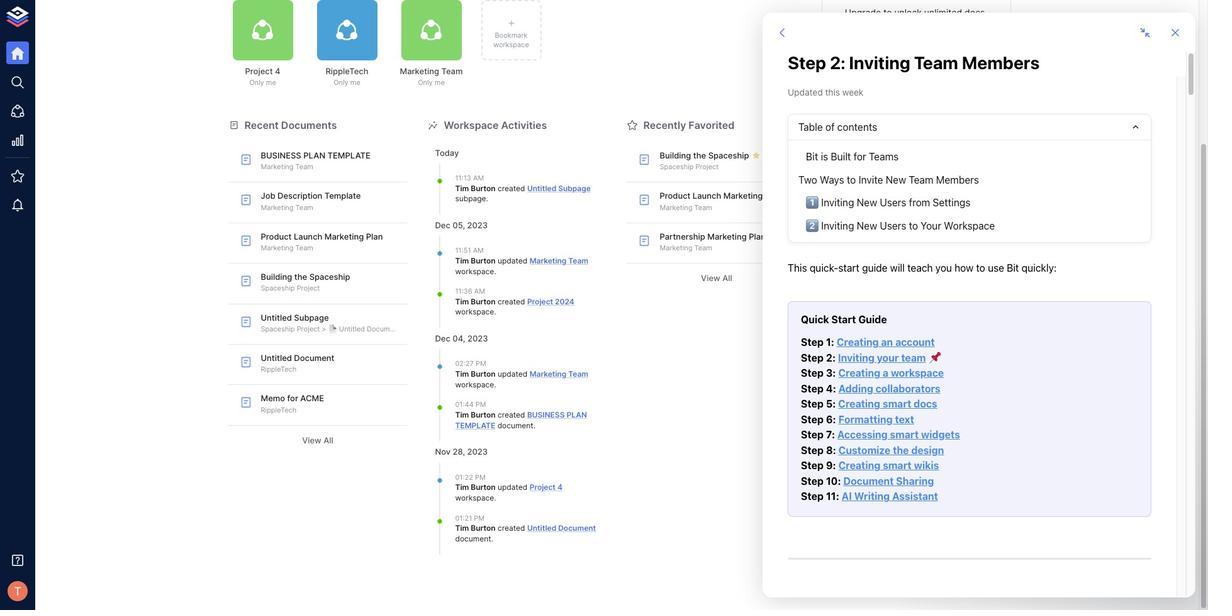 Task type: vqa. For each thing, say whether or not it's contained in the screenshot.
second interactive from right
no



Task type: describe. For each thing, give the bounding box(es) containing it.
created for project 2024
[[498, 297, 525, 306]]

1 help image from the top
[[822, 138, 1012, 188]]

dec 04, 2023
[[435, 334, 488, 344]]

document inside the "untitled subpage spaceship project > 📄 untitled document"
[[367, 325, 401, 334]]

plan for product launch marketing plan
[[765, 191, 782, 201]]

dec for dec 04, 2023
[[435, 334, 451, 344]]

product launch marketing plan marketing team
[[261, 232, 383, 252]]

untitled inside 01:21 pm tim burton created untitled document document .
[[528, 524, 557, 533]]

plan for product launch marketing plan marketing team
[[366, 232, 383, 242]]

3 created from the top
[[498, 410, 525, 420]]

untitled subpage spaceship project > 📄 untitled document
[[261, 313, 401, 334]]

01:21
[[456, 514, 472, 523]]

docs.
[[965, 7, 988, 18]]

acme
[[301, 394, 324, 404]]

team inside job description template marketing team
[[296, 203, 314, 212]]

untitled inside 11:13 am tim burton created untitled subpage subpage .
[[528, 184, 557, 193]]

burton for 11:36 am tim burton created project 2024 workspace .
[[471, 297, 496, 306]]

all for leftmost view all button
[[324, 436, 334, 446]]

11:13
[[456, 174, 472, 183]]

launch for product launch marketing plan marketing team
[[294, 232, 323, 242]]

burton for 11:51 am tim burton updated marketing team workspace .
[[471, 256, 496, 266]]

nov
[[435, 447, 451, 457]]

me for marketing
[[435, 78, 445, 87]]

project inside project 4 only me
[[245, 66, 273, 76]]

11:36 am tim burton created project 2024 workspace .
[[456, 287, 575, 317]]

plan for business plan template marketing team
[[304, 150, 326, 161]]

pm up tim burton created
[[476, 401, 486, 410]]

product launch marketing plan
[[660, 191, 782, 201]]

activities
[[502, 119, 547, 131]]

spaceship for building the spaceship spaceship project
[[310, 272, 350, 282]]

building for building the spaceship
[[660, 150, 692, 161]]

tim for 02:27 pm tim burton updated marketing team workspace .
[[456, 370, 469, 379]]

marketing team only me
[[400, 66, 463, 87]]

tim for 01:22 pm tim burton updated project 4 workspace .
[[456, 483, 469, 492]]

to
[[884, 7, 893, 18]]

business for business plan template
[[528, 410, 565, 420]]

document inside untitled document rippletech
[[294, 353, 335, 363]]

5 burton from the top
[[471, 410, 496, 420]]

2 help image from the top
[[822, 201, 1012, 251]]

project inside the "untitled subpage spaceship project > 📄 untitled document"
[[297, 325, 320, 334]]

team inside product launch marketing plan marketing team
[[296, 244, 314, 252]]

0 horizontal spatial view all button
[[228, 431, 408, 451]]

pm for project
[[475, 473, 486, 482]]

. for 11:36 am tim burton created project 2024 workspace .
[[494, 308, 496, 317]]

pm for marketing
[[476, 360, 487, 369]]

04,
[[453, 334, 466, 344]]

updated for business plan template
[[498, 370, 528, 379]]

partnership
[[660, 232, 706, 242]]

3 help image from the top
[[822, 265, 1012, 315]]

nov 28, 2023
[[435, 447, 488, 457]]

workspace
[[444, 119, 499, 131]]

11:51
[[456, 246, 471, 255]]

01:44 pm
[[456, 401, 486, 410]]

unlock more?
[[939, 54, 993, 64]]

unlimited
[[925, 7, 963, 18]]

am for marketing
[[473, 246, 484, 255]]

burton for 01:21 pm tim burton created untitled document document .
[[471, 524, 496, 533]]

memo
[[261, 394, 285, 404]]

tim for 11:36 am tim burton created project 2024 workspace .
[[456, 297, 469, 306]]

dec for dec 05, 2023
[[435, 220, 451, 231]]

burton for 01:22 pm tim burton updated project 4 workspace .
[[471, 483, 496, 492]]

dec 05, 2023
[[435, 220, 488, 231]]

view for the rightmost view all button
[[701, 273, 721, 283]]

28,
[[453, 447, 465, 457]]

building the spaceship
[[660, 150, 750, 161]]

marketing inside business plan template marketing team
[[261, 163, 294, 171]]

document .
[[496, 421, 536, 430]]

all for the rightmost view all button
[[723, 273, 733, 283]]

02:27
[[456, 360, 474, 369]]

team inside 11:51 am tim burton updated marketing team workspace .
[[569, 256, 589, 266]]

building for building the spaceship spaceship project
[[261, 272, 292, 282]]

spaceship for untitled subpage spaceship project > 📄 untitled document
[[261, 325, 295, 334]]

project inside the 01:22 pm tim burton updated project 4 workspace .
[[530, 483, 556, 492]]

bookmark workspace
[[494, 31, 529, 49]]

marketing inside 02:27 pm tim burton updated marketing team workspace .
[[530, 370, 567, 379]]

11:13 am tim burton created untitled subpage subpage .
[[456, 174, 591, 204]]

. for 02:27 pm tim burton updated marketing team workspace .
[[494, 380, 496, 390]]

pm for untitled
[[474, 514, 485, 523]]

marketing team
[[660, 203, 713, 212]]

bookmark workspace button
[[481, 0, 542, 60]]

02:27 pm tim burton updated marketing team workspace .
[[456, 360, 589, 390]]

product for product launch marketing plan marketing team
[[261, 232, 292, 242]]

subpage inside 11:13 am tim burton created untitled subpage subpage .
[[559, 184, 591, 193]]

team inside the partnership marketing plan marketing team
[[695, 244, 713, 252]]

📄
[[328, 325, 337, 334]]

updated for untitled document
[[498, 483, 528, 492]]

rippletech only me
[[326, 66, 369, 87]]

2023 for dec 05, 2023
[[468, 220, 488, 231]]

upgrade to unlock unlimited docs.
[[846, 7, 988, 18]]

building the spaceship spaceship project
[[261, 272, 350, 293]]

document inside 01:21 pm tim burton created untitled document document .
[[559, 524, 596, 533]]

only inside rippletech only me
[[334, 78, 349, 87]]

upgrade
[[846, 7, 882, 18]]

description
[[278, 191, 323, 201]]

template for business plan template
[[456, 421, 496, 430]]

2023 for nov 28, 2023
[[468, 447, 488, 457]]

unlock
[[895, 7, 922, 18]]

2023 for dec 04, 2023
[[468, 334, 488, 344]]

recent
[[245, 119, 279, 131]]

subpage inside the "untitled subpage spaceship project > 📄 untitled document"
[[294, 313, 329, 323]]

view all for the rightmost view all button
[[701, 273, 733, 283]]

team inside marketing team only me
[[442, 66, 463, 76]]



Task type: locate. For each thing, give the bounding box(es) containing it.
4
[[275, 66, 280, 76], [558, 483, 563, 492]]

0 horizontal spatial view all
[[302, 436, 334, 446]]

3 burton from the top
[[471, 297, 496, 306]]

tim inside 11:36 am tim burton created project 2024 workspace .
[[456, 297, 469, 306]]

untitled subpage link
[[528, 184, 591, 193]]

pm inside the 01:22 pm tim burton updated project 4 workspace .
[[475, 473, 486, 482]]

0 vertical spatial view all button
[[627, 269, 807, 288]]

project up the "untitled subpage spaceship project > 📄 untitled document"
[[297, 284, 320, 293]]

view all button down acme
[[228, 431, 408, 451]]

workspace for untitled document
[[456, 494, 494, 503]]

burton down 11:36
[[471, 297, 496, 306]]

template up the template
[[328, 150, 371, 161]]

burton inside 11:36 am tim burton created project 2024 workspace .
[[471, 297, 496, 306]]

workspace inside 02:27 pm tim burton updated marketing team workspace .
[[456, 380, 494, 390]]

2 vertical spatial 2023
[[468, 447, 488, 457]]

created
[[498, 184, 525, 193], [498, 297, 525, 306], [498, 410, 525, 420], [498, 524, 525, 533]]

project
[[245, 66, 273, 76], [696, 163, 719, 171], [297, 284, 320, 293], [528, 297, 554, 306], [297, 325, 320, 334], [530, 483, 556, 492]]

spaceship project
[[660, 163, 719, 171]]

1 horizontal spatial view all
[[701, 273, 733, 283]]

1 vertical spatial subpage
[[294, 313, 329, 323]]

0 vertical spatial all
[[723, 273, 733, 283]]

updated up tim burton created
[[498, 370, 528, 379]]

document inside 01:21 pm tim burton created untitled document document .
[[456, 534, 491, 544]]

updated inside 11:51 am tim burton updated marketing team workspace .
[[498, 256, 528, 266]]

business
[[261, 150, 301, 161], [528, 410, 565, 420]]

2 vertical spatial document
[[559, 524, 596, 533]]

0 vertical spatial 4
[[275, 66, 280, 76]]

1 vertical spatial plan
[[567, 410, 587, 420]]

4 inside the 01:22 pm tim burton updated project 4 workspace .
[[558, 483, 563, 492]]

0 horizontal spatial template
[[328, 150, 371, 161]]

. for 01:22 pm tim burton updated project 4 workspace .
[[494, 494, 496, 503]]

1 burton from the top
[[471, 184, 496, 193]]

help image
[[822, 138, 1012, 188], [822, 201, 1012, 251], [822, 265, 1012, 315], [822, 328, 1012, 378]]

building down product launch marketing plan marketing team
[[261, 272, 292, 282]]

1 vertical spatial all
[[324, 436, 334, 446]]

tim inside 11:13 am tim burton created untitled subpage subpage .
[[456, 184, 469, 193]]

burton inside the 01:22 pm tim burton updated project 4 workspace .
[[471, 483, 496, 492]]

1 vertical spatial launch
[[294, 232, 323, 242]]

6 burton from the top
[[471, 483, 496, 492]]

document down >
[[294, 353, 335, 363]]

1 vertical spatial view all button
[[228, 431, 408, 451]]

t
[[14, 585, 21, 599]]

1 vertical spatial building
[[261, 272, 292, 282]]

the up spaceship project
[[694, 150, 707, 161]]

project up 01:21 pm tim burton created untitled document document .
[[530, 483, 556, 492]]

project left 2024
[[528, 297, 554, 306]]

only inside project 4 only me
[[249, 78, 264, 87]]

project left >
[[297, 325, 320, 334]]

. for 11:13 am tim burton created untitled subpage subpage .
[[486, 194, 489, 204]]

6 tim from the top
[[456, 483, 469, 492]]

view all for leftmost view all button
[[302, 436, 334, 446]]

plan
[[765, 191, 782, 201], [366, 232, 383, 242], [749, 232, 766, 242]]

am inside 11:36 am tim burton created project 2024 workspace .
[[475, 287, 485, 296]]

tim for 11:51 am tim burton updated marketing team workspace .
[[456, 256, 469, 266]]

2 dec from the top
[[435, 334, 451, 344]]

0 horizontal spatial only
[[249, 78, 264, 87]]

created for untitled document
[[498, 524, 525, 533]]

1 horizontal spatial building
[[660, 150, 692, 161]]

4 created from the top
[[498, 524, 525, 533]]

document down 01:21
[[456, 534, 491, 544]]

recent documents
[[245, 119, 337, 131]]

tim for 01:21 pm tim burton created untitled document document .
[[456, 524, 469, 533]]

burton down 01:44 pm
[[471, 410, 496, 420]]

rippletech inside untitled document rippletech
[[261, 365, 297, 374]]

burton inside 02:27 pm tim burton updated marketing team workspace .
[[471, 370, 496, 379]]

burton down 01:22
[[471, 483, 496, 492]]

am for project
[[475, 287, 485, 296]]

rippletech
[[326, 66, 369, 76], [261, 365, 297, 374], [261, 406, 297, 415]]

1 created from the top
[[498, 184, 525, 193]]

tim down 01:22
[[456, 483, 469, 492]]

1 tim from the top
[[456, 184, 469, 193]]

11:36
[[456, 287, 473, 296]]

3 updated from the top
[[498, 483, 528, 492]]

0 vertical spatial view
[[701, 273, 721, 283]]

subpage
[[456, 194, 486, 204]]

01:22 pm tim burton updated project 4 workspace .
[[456, 473, 563, 503]]

workspace for project 2024
[[456, 267, 494, 276]]

1 horizontal spatial template
[[456, 421, 496, 430]]

1 vertical spatial marketing team link
[[530, 370, 589, 379]]

workspace inside 11:36 am tim burton created project 2024 workspace .
[[456, 308, 494, 317]]

marketing inside job description template marketing team
[[261, 203, 294, 212]]

created down the 01:22 pm tim burton updated project 4 workspace . on the bottom left of page
[[498, 524, 525, 533]]

tim inside 11:51 am tim burton updated marketing team workspace .
[[456, 256, 469, 266]]

burton down 11:51
[[471, 256, 496, 266]]

created left untitled subpage link
[[498, 184, 525, 193]]

untitled document link
[[528, 524, 596, 533]]

for
[[287, 394, 298, 404]]

. inside 11:51 am tim burton updated marketing team workspace .
[[494, 267, 496, 276]]

tim down 11:51
[[456, 256, 469, 266]]

business inside business plan template marketing team
[[261, 150, 301, 161]]

created inside 11:13 am tim burton created untitled subpage subpage .
[[498, 184, 525, 193]]

the for building the spaceship
[[694, 150, 707, 161]]

view down memo for acme rippletech
[[302, 436, 322, 446]]

am inside 11:13 am tim burton created untitled subpage subpage .
[[473, 174, 484, 183]]

tim inside 01:21 pm tim burton created untitled document document .
[[456, 524, 469, 533]]

2023 right the "04,"
[[468, 334, 488, 344]]

0 horizontal spatial document
[[456, 534, 491, 544]]

2 horizontal spatial only
[[418, 78, 433, 87]]

0 vertical spatial document
[[498, 421, 534, 430]]

template
[[325, 191, 361, 201]]

0 horizontal spatial subpage
[[294, 313, 329, 323]]

bookmark
[[495, 31, 528, 39]]

tim
[[456, 184, 469, 193], [456, 256, 469, 266], [456, 297, 469, 306], [456, 370, 469, 379], [456, 410, 469, 420], [456, 483, 469, 492], [456, 524, 469, 533]]

1 vertical spatial template
[[456, 421, 496, 430]]

2 tim from the top
[[456, 256, 469, 266]]

dec left the "04,"
[[435, 334, 451, 344]]

am right 11:51
[[473, 246, 484, 255]]

burton up subpage at the left top
[[471, 184, 496, 193]]

created for untitled subpage
[[498, 184, 525, 193]]

project up recent
[[245, 66, 273, 76]]

untitled
[[528, 184, 557, 193], [261, 313, 292, 323], [339, 325, 365, 334], [261, 353, 292, 363], [528, 524, 557, 533]]

1 horizontal spatial document
[[498, 421, 534, 430]]

template inside business plan template marketing team
[[328, 150, 371, 161]]

burton down 01:21
[[471, 524, 496, 533]]

1 horizontal spatial subpage
[[559, 184, 591, 193]]

am right 11:13
[[473, 174, 484, 183]]

the for building the spaceship spaceship project
[[295, 272, 307, 282]]

01:22
[[456, 473, 473, 482]]

1 vertical spatial updated
[[498, 370, 528, 379]]

workspace inside 11:51 am tim burton updated marketing team workspace .
[[456, 267, 494, 276]]

the
[[694, 150, 707, 161], [295, 272, 307, 282]]

launch up marketing team at the right top of the page
[[693, 191, 722, 201]]

4 help image from the top
[[822, 328, 1012, 378]]

all
[[723, 273, 733, 283], [324, 436, 334, 446]]

. inside 02:27 pm tim burton updated marketing team workspace .
[[494, 380, 496, 390]]

.
[[486, 194, 489, 204], [494, 267, 496, 276], [494, 308, 496, 317], [494, 380, 496, 390], [534, 421, 536, 430], [494, 494, 496, 503], [491, 534, 494, 544]]

spaceship
[[709, 150, 750, 161], [660, 163, 694, 171], [310, 272, 350, 282], [261, 284, 295, 293], [261, 325, 295, 334]]

updated
[[498, 256, 528, 266], [498, 370, 528, 379], [498, 483, 528, 492]]

template inside business plan template
[[456, 421, 496, 430]]

plan inside product launch marketing plan marketing team
[[366, 232, 383, 242]]

untitled inside untitled document rippletech
[[261, 353, 292, 363]]

0 vertical spatial subpage
[[559, 184, 591, 193]]

0 vertical spatial marketing team link
[[530, 256, 589, 266]]

2 updated from the top
[[498, 370, 528, 379]]

tim inside the 01:22 pm tim burton updated project 4 workspace .
[[456, 483, 469, 492]]

0 horizontal spatial the
[[295, 272, 307, 282]]

2 horizontal spatial document
[[559, 524, 596, 533]]

team inside 02:27 pm tim burton updated marketing team workspace .
[[569, 370, 589, 379]]

1 vertical spatial rippletech
[[261, 365, 297, 374]]

1 horizontal spatial document
[[367, 325, 401, 334]]

workspace up 01:44 pm
[[456, 380, 494, 390]]

0 vertical spatial launch
[[693, 191, 722, 201]]

marketing
[[400, 66, 440, 76], [261, 163, 294, 171], [724, 191, 763, 201], [261, 203, 294, 212], [660, 203, 693, 212], [325, 232, 364, 242], [708, 232, 747, 242], [261, 244, 294, 252], [660, 244, 693, 252], [530, 256, 567, 266], [530, 370, 567, 379]]

business for business plan template marketing team
[[261, 150, 301, 161]]

0 vertical spatial 2023
[[468, 220, 488, 231]]

burton down 02:27
[[471, 370, 496, 379]]

0 horizontal spatial launch
[[294, 232, 323, 242]]

2 marketing team link from the top
[[530, 370, 589, 379]]

updated left project 4 'link'
[[498, 483, 528, 492]]

document down project 4 'link'
[[559, 524, 596, 533]]

product for product launch marketing plan
[[660, 191, 691, 201]]

2 only from the left
[[334, 78, 349, 87]]

1 vertical spatial 2023
[[468, 334, 488, 344]]

me inside marketing team only me
[[435, 78, 445, 87]]

project 4 link
[[530, 483, 563, 492]]

2023 right 28,
[[468, 447, 488, 457]]

recently
[[644, 119, 687, 131]]

all down acme
[[324, 436, 334, 446]]

spaceship for building the spaceship
[[709, 150, 750, 161]]

project inside 11:36 am tim burton created project 2024 workspace .
[[528, 297, 554, 306]]

1 horizontal spatial only
[[334, 78, 349, 87]]

01:44
[[456, 401, 474, 410]]

created inside 11:36 am tim burton created project 2024 workspace .
[[498, 297, 525, 306]]

workspace activities
[[444, 119, 547, 131]]

0 vertical spatial am
[[473, 174, 484, 183]]

t button
[[4, 578, 31, 606]]

partnership marketing plan marketing team
[[660, 232, 766, 252]]

0 horizontal spatial plan
[[304, 150, 326, 161]]

. inside 11:36 am tim burton created project 2024 workspace .
[[494, 308, 496, 317]]

1 dec from the top
[[435, 220, 451, 231]]

project inside building the spaceship spaceship project
[[297, 284, 320, 293]]

0 horizontal spatial all
[[324, 436, 334, 446]]

. inside 01:21 pm tim burton created untitled document document .
[[491, 534, 494, 544]]

0 vertical spatial business
[[261, 150, 301, 161]]

plan
[[304, 150, 326, 161], [567, 410, 587, 420]]

view all button
[[627, 269, 807, 288], [228, 431, 408, 451]]

2 me from the left
[[351, 78, 361, 87]]

documents
[[281, 119, 337, 131]]

0 vertical spatial dec
[[435, 220, 451, 231]]

1 horizontal spatial product
[[660, 191, 691, 201]]

document
[[367, 325, 401, 334], [294, 353, 335, 363], [559, 524, 596, 533]]

4 inside project 4 only me
[[275, 66, 280, 76]]

job
[[261, 191, 276, 201]]

workspace up 11:36
[[456, 267, 494, 276]]

am
[[473, 174, 484, 183], [473, 246, 484, 255], [475, 287, 485, 296]]

rippletech inside memo for acme rippletech
[[261, 406, 297, 415]]

view for leftmost view all button
[[302, 436, 322, 446]]

view all down acme
[[302, 436, 334, 446]]

marketing team link up business plan template
[[530, 370, 589, 379]]

all down the partnership marketing plan marketing team
[[723, 273, 733, 283]]

1 2023 from the top
[[468, 220, 488, 231]]

favorited
[[689, 119, 735, 131]]

>
[[322, 325, 327, 334]]

unlock
[[939, 54, 966, 64]]

0 horizontal spatial business
[[261, 150, 301, 161]]

me inside project 4 only me
[[266, 78, 276, 87]]

only inside marketing team only me
[[418, 78, 433, 87]]

0 vertical spatial product
[[660, 191, 691, 201]]

dialog
[[763, 13, 1196, 598]]

untitled document rippletech
[[261, 353, 335, 374]]

business plan template link
[[456, 410, 587, 430]]

0 vertical spatial plan
[[304, 150, 326, 161]]

only for project
[[249, 78, 264, 87]]

1 me from the left
[[266, 78, 276, 87]]

workspace down the bookmark
[[494, 40, 529, 49]]

tim down 01:44
[[456, 410, 469, 420]]

4 burton from the top
[[471, 370, 496, 379]]

me
[[266, 78, 276, 87], [351, 78, 361, 87], [435, 78, 445, 87]]

document down tim burton created
[[498, 421, 534, 430]]

am inside 11:51 am tim burton updated marketing team workspace .
[[473, 246, 484, 255]]

pm inside 01:21 pm tim burton created untitled document document .
[[474, 514, 485, 523]]

document
[[498, 421, 534, 430], [456, 534, 491, 544]]

the down product launch marketing plan marketing team
[[295, 272, 307, 282]]

dec
[[435, 220, 451, 231], [435, 334, 451, 344]]

am for untitled
[[473, 174, 484, 183]]

burton
[[471, 184, 496, 193], [471, 256, 496, 266], [471, 297, 496, 306], [471, 370, 496, 379], [471, 410, 496, 420], [471, 483, 496, 492], [471, 524, 496, 533]]

marketing inside 11:51 am tim burton updated marketing team workspace .
[[530, 256, 567, 266]]

building inside building the spaceship spaceship project
[[261, 272, 292, 282]]

1 horizontal spatial view all button
[[627, 269, 807, 288]]

created inside 01:21 pm tim burton created untitled document document .
[[498, 524, 525, 533]]

more?
[[968, 54, 993, 64]]

. for 01:21 pm tim burton created untitled document document .
[[491, 534, 494, 544]]

project 2024 link
[[528, 297, 575, 306]]

1 horizontal spatial me
[[351, 78, 361, 87]]

template down tim burton created
[[456, 421, 496, 430]]

workspace down 11:36
[[456, 308, 494, 317]]

updated up 11:36 am tim burton created project 2024 workspace .
[[498, 256, 528, 266]]

project down building the spaceship
[[696, 163, 719, 171]]

burton for 02:27 pm tim burton updated marketing team workspace .
[[471, 370, 496, 379]]

business plan template marketing team
[[261, 150, 371, 171]]

business down recent documents
[[261, 150, 301, 161]]

0 horizontal spatial 4
[[275, 66, 280, 76]]

7 burton from the top
[[471, 524, 496, 533]]

burton inside 01:21 pm tim burton created untitled document document .
[[471, 524, 496, 533]]

0 horizontal spatial building
[[261, 272, 292, 282]]

1 only from the left
[[249, 78, 264, 87]]

created up document .
[[498, 410, 525, 420]]

0 vertical spatial the
[[694, 150, 707, 161]]

only for marketing
[[418, 78, 433, 87]]

plan for business plan template
[[567, 410, 587, 420]]

2 vertical spatial rippletech
[[261, 406, 297, 415]]

burton for 11:13 am tim burton created untitled subpage subpage .
[[471, 184, 496, 193]]

11:51 am tim burton updated marketing team workspace .
[[456, 246, 589, 276]]

1 horizontal spatial launch
[[693, 191, 722, 201]]

am right 11:36
[[475, 287, 485, 296]]

product
[[660, 191, 691, 201], [261, 232, 292, 242]]

project 4 only me
[[245, 66, 280, 87]]

tim down 11:36
[[456, 297, 469, 306]]

0 vertical spatial document
[[367, 325, 401, 334]]

updated inside the 01:22 pm tim burton updated project 4 workspace .
[[498, 483, 528, 492]]

3 2023 from the top
[[468, 447, 488, 457]]

created left project 2024 link
[[498, 297, 525, 306]]

product up marketing team at the right top of the page
[[660, 191, 691, 201]]

2023 right the '05,'
[[468, 220, 488, 231]]

pm
[[476, 360, 487, 369], [476, 401, 486, 410], [475, 473, 486, 482], [474, 514, 485, 523]]

updated for project 2024
[[498, 256, 528, 266]]

marketing team link for business plan template
[[530, 370, 589, 379]]

1 marketing team link from the top
[[530, 256, 589, 266]]

0 horizontal spatial view
[[302, 436, 322, 446]]

. inside 11:13 am tim burton created untitled subpage subpage .
[[486, 194, 489, 204]]

0 vertical spatial template
[[328, 150, 371, 161]]

05,
[[453, 220, 465, 231]]

building up spaceship project
[[660, 150, 692, 161]]

1 vertical spatial view all
[[302, 436, 334, 446]]

0 horizontal spatial document
[[294, 353, 335, 363]]

1 vertical spatial dec
[[435, 334, 451, 344]]

recently favorited
[[644, 119, 735, 131]]

today
[[435, 148, 459, 158]]

marketing team link for project 2024
[[530, 256, 589, 266]]

view all down the partnership marketing plan marketing team
[[701, 273, 733, 283]]

document right 📄
[[367, 325, 401, 334]]

spaceship inside the "untitled subpage spaceship project > 📄 untitled document"
[[261, 325, 295, 334]]

me for project
[[266, 78, 276, 87]]

unlock more? button
[[932, 49, 996, 69]]

plan inside the partnership marketing plan marketing team
[[749, 232, 766, 242]]

5 tim from the top
[[456, 410, 469, 420]]

1 horizontal spatial view
[[701, 273, 721, 283]]

4 tim from the top
[[456, 370, 469, 379]]

4 up recent documents
[[275, 66, 280, 76]]

template for business plan template marketing team
[[328, 150, 371, 161]]

3 tim from the top
[[456, 297, 469, 306]]

view down the partnership marketing plan marketing team
[[701, 273, 721, 283]]

job description template marketing team
[[261, 191, 361, 212]]

1 horizontal spatial all
[[723, 273, 733, 283]]

template
[[328, 150, 371, 161], [456, 421, 496, 430]]

2 horizontal spatial me
[[435, 78, 445, 87]]

0 horizontal spatial me
[[266, 78, 276, 87]]

1 horizontal spatial plan
[[567, 410, 587, 420]]

2 vertical spatial am
[[475, 287, 485, 296]]

launch inside product launch marketing plan marketing team
[[294, 232, 323, 242]]

2 created from the top
[[498, 297, 525, 306]]

3 only from the left
[[418, 78, 433, 87]]

1 vertical spatial view
[[302, 436, 322, 446]]

product down job
[[261, 232, 292, 242]]

memo for acme rippletech
[[261, 394, 324, 415]]

0 vertical spatial rippletech
[[326, 66, 369, 76]]

marketing team link up 2024
[[530, 256, 589, 266]]

1 updated from the top
[[498, 256, 528, 266]]

1 vertical spatial document
[[456, 534, 491, 544]]

4 up untitled document link
[[558, 483, 563, 492]]

3 me from the left
[[435, 78, 445, 87]]

0 vertical spatial updated
[[498, 256, 528, 266]]

product inside product launch marketing plan marketing team
[[261, 232, 292, 242]]

01:21 pm tim burton created untitled document document .
[[456, 514, 596, 544]]

plan inside business plan template marketing team
[[304, 150, 326, 161]]

workspace down 01:22
[[456, 494, 494, 503]]

0 horizontal spatial product
[[261, 232, 292, 242]]

tim down 02:27
[[456, 370, 469, 379]]

. for 11:51 am tim burton updated marketing team workspace .
[[494, 267, 496, 276]]

dec left the '05,'
[[435, 220, 451, 231]]

launch
[[693, 191, 722, 201], [294, 232, 323, 242]]

launch down job description template marketing team
[[294, 232, 323, 242]]

view
[[701, 273, 721, 283], [302, 436, 322, 446]]

burton inside 11:51 am tim burton updated marketing team workspace .
[[471, 256, 496, 266]]

2 burton from the top
[[471, 256, 496, 266]]

1 horizontal spatial the
[[694, 150, 707, 161]]

updated inside 02:27 pm tim burton updated marketing team workspace .
[[498, 370, 528, 379]]

1 vertical spatial am
[[473, 246, 484, 255]]

workspace for business plan template
[[456, 380, 494, 390]]

marketing inside marketing team only me
[[400, 66, 440, 76]]

the inside building the spaceship spaceship project
[[295, 272, 307, 282]]

tim inside 02:27 pm tim burton updated marketing team workspace .
[[456, 370, 469, 379]]

tim for 11:13 am tim burton created untitled subpage subpage .
[[456, 184, 469, 193]]

tim burton created
[[456, 410, 528, 420]]

0 vertical spatial view all
[[701, 273, 733, 283]]

team
[[442, 66, 463, 76], [296, 163, 314, 171], [296, 203, 314, 212], [695, 203, 713, 212], [296, 244, 314, 252], [695, 244, 713, 252], [569, 256, 589, 266], [569, 370, 589, 379]]

2 vertical spatial updated
[[498, 483, 528, 492]]

business inside business plan template
[[528, 410, 565, 420]]

pm right 02:27
[[476, 360, 487, 369]]

1 vertical spatial product
[[261, 232, 292, 242]]

view all button down the partnership marketing plan marketing team
[[627, 269, 807, 288]]

only
[[249, 78, 264, 87], [334, 78, 349, 87], [418, 78, 433, 87]]

0 vertical spatial building
[[660, 150, 692, 161]]

2 2023 from the top
[[468, 334, 488, 344]]

tim down 01:21
[[456, 524, 469, 533]]

me inside rippletech only me
[[351, 78, 361, 87]]

workspace inside the 01:22 pm tim burton updated project 4 workspace .
[[456, 494, 494, 503]]

1 vertical spatial the
[[295, 272, 307, 282]]

launch for product launch marketing plan
[[693, 191, 722, 201]]

workspace inside button
[[494, 40, 529, 49]]

. inside the 01:22 pm tim burton updated project 4 workspace .
[[494, 494, 496, 503]]

1 vertical spatial 4
[[558, 483, 563, 492]]

1 horizontal spatial 4
[[558, 483, 563, 492]]

2024
[[555, 297, 575, 306]]

pm inside 02:27 pm tim burton updated marketing team workspace .
[[476, 360, 487, 369]]

tim down 11:13
[[456, 184, 469, 193]]

1 vertical spatial document
[[294, 353, 335, 363]]

burton inside 11:13 am tim burton created untitled subpage subpage .
[[471, 184, 496, 193]]

1 horizontal spatial business
[[528, 410, 565, 420]]

workspace
[[494, 40, 529, 49], [456, 267, 494, 276], [456, 308, 494, 317], [456, 380, 494, 390], [456, 494, 494, 503]]

1 vertical spatial business
[[528, 410, 565, 420]]

team inside business plan template marketing team
[[296, 163, 314, 171]]

pm right 01:21
[[474, 514, 485, 523]]

plan inside business plan template
[[567, 410, 587, 420]]

pm right 01:22
[[475, 473, 486, 482]]

building
[[660, 150, 692, 161], [261, 272, 292, 282]]

7 tim from the top
[[456, 524, 469, 533]]

business plan template
[[456, 410, 587, 430]]

business up document .
[[528, 410, 565, 420]]



